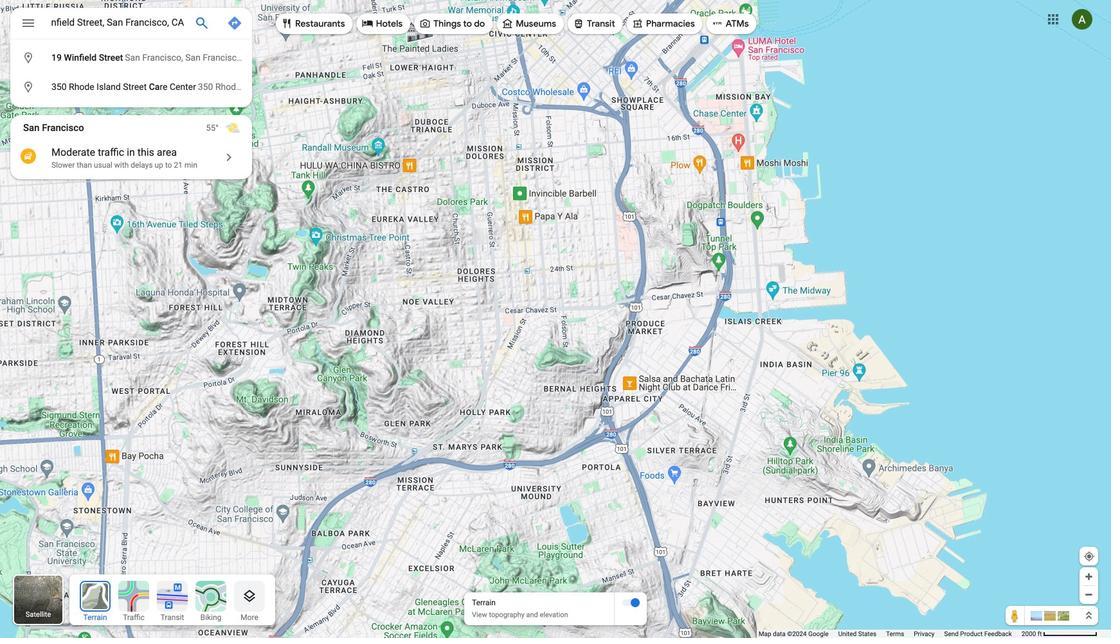 Task type: describe. For each thing, give the bounding box(es) containing it.
google maps element
[[0, 0, 1111, 639]]

zoom out image
[[1084, 590, 1094, 600]]

zoom in image
[[1084, 572, 1094, 582]]

show street view coverage image
[[1006, 606, 1025, 626]]

google account: augustus odena  
(augustus@adept.ai) image
[[1072, 9, 1093, 30]]

suggestions grid
[[10, 39, 430, 107]]

none field inside search google maps field
[[51, 15, 184, 30]]

san francisco weather group
[[206, 115, 252, 141]]

 Show terrain  checkbox
[[622, 598, 640, 608]]



Task type: locate. For each thing, give the bounding box(es) containing it.
cell
[[10, 48, 284, 68], [10, 77, 430, 98]]

cell up san francisco weather group
[[10, 77, 430, 98]]

0 vertical spatial cell
[[10, 48, 284, 68]]

Search Google Maps field
[[10, 8, 252, 42]]

1 vertical spatial cell
[[10, 77, 430, 98]]

cell inside suggestions grid
[[10, 48, 284, 68]]

1 cell from the top
[[10, 48, 284, 68]]

san francisco region
[[10, 115, 252, 179]]

none search field inside google maps element
[[10, 8, 430, 107]]

cell down search google maps field
[[10, 48, 284, 68]]

partly cloudy image
[[225, 120, 241, 136]]

None field
[[51, 15, 184, 30]]

None search field
[[10, 8, 430, 107]]

show your location image
[[1084, 551, 1095, 563]]

2 cell from the top
[[10, 77, 430, 98]]



Task type: vqa. For each thing, say whether or not it's contained in the screenshot.
SEARCH FIELD in Google Maps element
yes



